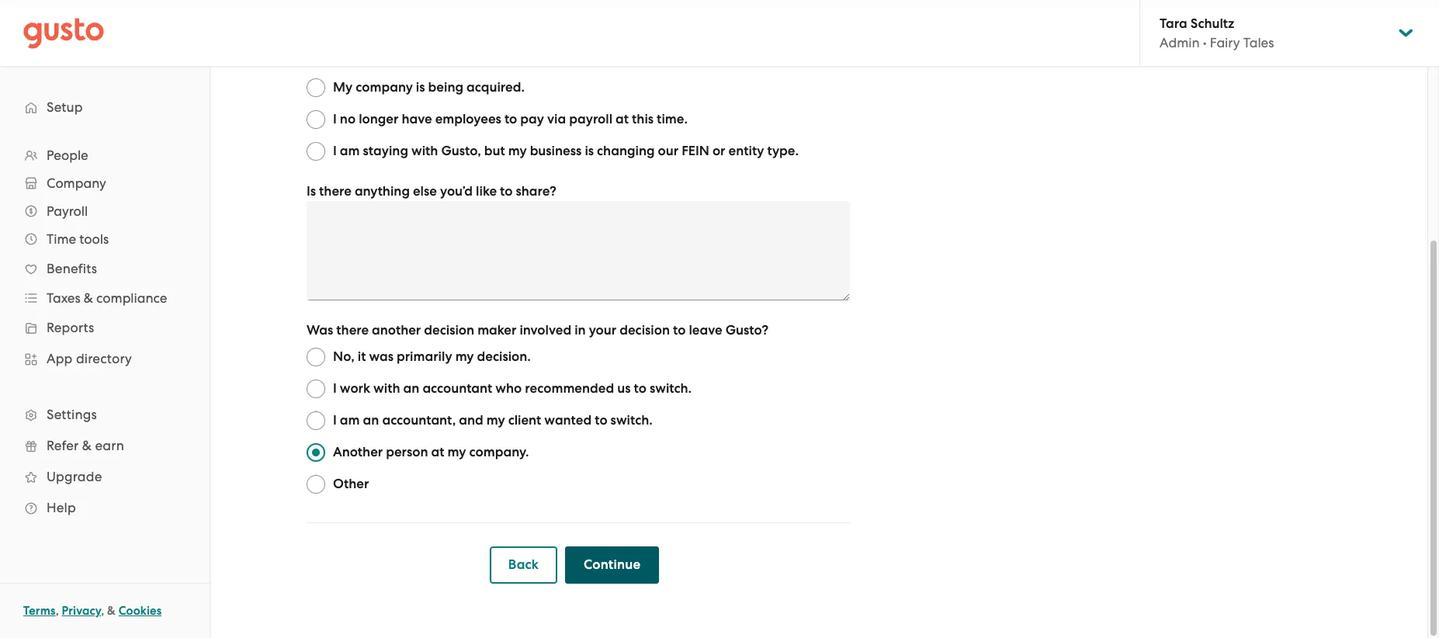 Task type: describe. For each thing, give the bounding box(es) containing it.
my right but
[[508, 143, 527, 159]]

person
[[386, 444, 428, 460]]

changing
[[597, 143, 655, 159]]

tara
[[1160, 16, 1187, 32]]

no,
[[333, 349, 355, 365]]

1 vertical spatial is
[[585, 143, 594, 159]]

accountant
[[423, 380, 492, 397]]

company.
[[469, 444, 529, 460]]

am for staying
[[340, 143, 360, 159]]

entity
[[729, 143, 764, 159]]

i am an accountant, and my client wanted to switch.
[[333, 412, 653, 428]]

help link
[[16, 494, 194, 522]]

taxes & compliance button
[[16, 284, 194, 312]]

maker
[[477, 322, 516, 338]]

fairy
[[1210, 35, 1240, 50]]

terms
[[23, 604, 56, 618]]

was
[[369, 349, 394, 365]]

to left leave on the bottom
[[673, 322, 686, 338]]

reports link
[[16, 314, 194, 342]]

setup
[[47, 99, 83, 115]]

tara schultz admin • fairy tales
[[1160, 16, 1274, 50]]

i for i am staying with gusto, but my business is changing our fein or entity type.
[[333, 143, 337, 159]]

home image
[[23, 17, 104, 49]]

help
[[47, 500, 76, 515]]

i am staying with gusto, but my business is changing our fein or entity type.
[[333, 143, 799, 159]]

0 vertical spatial is
[[416, 79, 425, 95]]

my company is being acquired.
[[333, 79, 525, 95]]

i work with an accountant who recommended us to switch.
[[333, 380, 692, 397]]

company
[[47, 175, 106, 191]]

benefits
[[47, 261, 97, 276]]

involved
[[520, 322, 571, 338]]

benefits link
[[16, 255, 194, 283]]

I am staying with Gusto, but my business is changing our FEIN or entity type. radio
[[307, 142, 325, 161]]

list containing people
[[0, 141, 210, 523]]

another
[[333, 444, 383, 460]]

another person at my company.
[[333, 444, 529, 460]]

i no longer have employees to pay via payroll at this time.
[[333, 111, 688, 127]]

taxes & compliance
[[47, 290, 167, 306]]

& for compliance
[[84, 290, 93, 306]]

2 , from the left
[[101, 604, 104, 618]]

longer
[[359, 111, 399, 127]]

terms , privacy , & cookies
[[23, 604, 162, 618]]

back link
[[490, 546, 557, 584]]

to left pay
[[505, 111, 517, 127]]

switch. for i work with an accountant who recommended us to switch.
[[650, 380, 692, 397]]

another
[[372, 322, 421, 338]]

like
[[476, 183, 497, 199]]

upgrade link
[[16, 463, 194, 491]]

you'd
[[440, 183, 473, 199]]

your
[[589, 322, 616, 338]]

2 vertical spatial &
[[107, 604, 116, 618]]

schultz
[[1191, 16, 1234, 32]]

upgrade
[[47, 469, 102, 484]]

am for an
[[340, 412, 360, 428]]

employees
[[435, 111, 501, 127]]

directory
[[76, 351, 132, 366]]

fein
[[682, 143, 709, 159]]

accountant,
[[382, 412, 456, 428]]

gusto?
[[726, 322, 768, 338]]

business
[[530, 143, 582, 159]]

people button
[[16, 141, 194, 169]]

time tools
[[47, 231, 109, 247]]

people
[[47, 147, 88, 163]]

switch. for i am an accountant, and my client wanted to switch.
[[611, 412, 653, 428]]

1 vertical spatial with
[[373, 380, 400, 397]]

us
[[617, 380, 631, 397]]

No, it was primarily my decision. radio
[[307, 348, 325, 366]]

settings link
[[16, 401, 194, 428]]

1 horizontal spatial an
[[403, 380, 419, 397]]

settings
[[47, 407, 97, 422]]

there for is
[[319, 183, 352, 199]]

my down and
[[448, 444, 466, 460]]

who
[[496, 380, 522, 397]]

wanted
[[544, 412, 592, 428]]

app directory link
[[16, 345, 194, 373]]

recommended
[[525, 380, 614, 397]]

admin
[[1160, 35, 1200, 50]]

via
[[547, 111, 566, 127]]

app
[[47, 351, 73, 366]]

no, it was primarily my decision.
[[333, 349, 531, 365]]



Task type: locate. For each thing, give the bounding box(es) containing it.
1 decision from the left
[[424, 322, 474, 338]]

primarily
[[397, 349, 452, 365]]

payroll
[[569, 111, 613, 127]]

0 horizontal spatial is
[[416, 79, 425, 95]]

0 vertical spatial &
[[84, 290, 93, 306]]

i
[[333, 111, 337, 127], [333, 143, 337, 159], [333, 380, 337, 397], [333, 412, 337, 428]]

time
[[47, 231, 76, 247]]

1 horizontal spatial decision
[[620, 322, 670, 338]]

I work with an accountant who recommended us to switch. radio
[[307, 380, 325, 398]]

leave
[[689, 322, 722, 338]]

my right and
[[487, 412, 505, 428]]

& inside 'taxes & compliance' dropdown button
[[84, 290, 93, 306]]

there up no,
[[336, 322, 369, 338]]

client
[[508, 412, 541, 428]]

2 am from the top
[[340, 412, 360, 428]]

but
[[484, 143, 505, 159]]

0 horizontal spatial decision
[[424, 322, 474, 338]]

was
[[307, 322, 333, 338]]

0 vertical spatial am
[[340, 143, 360, 159]]

& left cookies
[[107, 604, 116, 618]]

am down work
[[340, 412, 360, 428]]

compliance
[[96, 290, 167, 306]]

0 horizontal spatial at
[[431, 444, 444, 460]]

time.
[[657, 111, 688, 127]]

company
[[356, 79, 413, 95]]

my up 'accountant'
[[455, 349, 474, 365]]

to right us
[[634, 380, 647, 397]]

I no longer have employees to pay via payroll at this time. radio
[[307, 110, 325, 129]]

1 vertical spatial an
[[363, 412, 379, 428]]

decision right "your"
[[620, 322, 670, 338]]

pay
[[520, 111, 544, 127]]

tools
[[79, 231, 109, 247]]

0 vertical spatial with
[[411, 143, 438, 159]]

acquired.
[[467, 79, 525, 95]]

Is there anything else you'd like to share? text field
[[307, 201, 850, 300]]

at left "this"
[[616, 111, 629, 127]]

1 vertical spatial there
[[336, 322, 369, 338]]

1 am from the top
[[340, 143, 360, 159]]

is left being
[[416, 79, 425, 95]]

at
[[616, 111, 629, 127], [431, 444, 444, 460]]

is
[[416, 79, 425, 95], [585, 143, 594, 159]]

refer & earn link
[[16, 432, 194, 460]]

1 horizontal spatial ,
[[101, 604, 104, 618]]

our
[[658, 143, 679, 159]]

0 vertical spatial at
[[616, 111, 629, 127]]

&
[[84, 290, 93, 306], [82, 438, 92, 453], [107, 604, 116, 618]]

& inside refer & earn link
[[82, 438, 92, 453]]

I am an accountant, and my client wanted to switch. radio
[[307, 411, 325, 430]]

cookies button
[[119, 602, 162, 620]]

& right taxes
[[84, 290, 93, 306]]

taxes
[[47, 290, 80, 306]]

or
[[713, 143, 725, 159]]

0 vertical spatial an
[[403, 380, 419, 397]]

have
[[402, 111, 432, 127]]

1 horizontal spatial at
[[616, 111, 629, 127]]

else
[[413, 183, 437, 199]]

privacy
[[62, 604, 101, 618]]

at right person
[[431, 444, 444, 460]]

1 horizontal spatial with
[[411, 143, 438, 159]]

0 vertical spatial switch.
[[650, 380, 692, 397]]

company button
[[16, 169, 194, 197]]

this
[[632, 111, 654, 127]]

i right i am staying with gusto, but my business is changing our fein or entity type. option on the top left
[[333, 143, 337, 159]]

0 vertical spatial there
[[319, 183, 352, 199]]

switch. right us
[[650, 380, 692, 397]]

gusto,
[[441, 143, 481, 159]]

i for i no longer have employees to pay via payroll at this time.
[[333, 111, 337, 127]]

refer
[[47, 438, 79, 453]]

1 vertical spatial &
[[82, 438, 92, 453]]

3 i from the top
[[333, 380, 337, 397]]

continue
[[584, 557, 641, 573]]

to right wanted
[[595, 412, 607, 428]]

i for i work with an accountant who recommended us to switch.
[[333, 380, 337, 397]]

time tools button
[[16, 225, 194, 253]]

and
[[459, 412, 483, 428]]

i right i work with an accountant who recommended us to switch. radio
[[333, 380, 337, 397]]

i left no
[[333, 111, 337, 127]]

1 vertical spatial am
[[340, 412, 360, 428]]

there right 'is'
[[319, 183, 352, 199]]

other
[[333, 476, 369, 492]]

My company is being acquired. radio
[[307, 78, 325, 97]]

there
[[319, 183, 352, 199], [336, 322, 369, 338]]

anything
[[355, 183, 410, 199]]

2 decision from the left
[[620, 322, 670, 338]]

with right work
[[373, 380, 400, 397]]

there for was
[[336, 322, 369, 338]]

my
[[333, 79, 353, 95]]

reports
[[47, 320, 94, 335]]

1 horizontal spatial is
[[585, 143, 594, 159]]

0 horizontal spatial ,
[[56, 604, 59, 618]]

4 i from the top
[[333, 412, 337, 428]]

an up accountant,
[[403, 380, 419, 397]]

an up another
[[363, 412, 379, 428]]

earn
[[95, 438, 124, 453]]

payroll
[[47, 203, 88, 219]]

1 vertical spatial at
[[431, 444, 444, 460]]

i for i am an accountant, and my client wanted to switch.
[[333, 412, 337, 428]]

Other radio
[[307, 475, 325, 494]]

switch. down us
[[611, 412, 653, 428]]

•
[[1203, 35, 1207, 50]]

1 , from the left
[[56, 604, 59, 618]]

, left cookies
[[101, 604, 104, 618]]

, left privacy "link"
[[56, 604, 59, 618]]

,
[[56, 604, 59, 618], [101, 604, 104, 618]]

with down have
[[411, 143, 438, 159]]

1 i from the top
[[333, 111, 337, 127]]

is there anything else you'd like to share?
[[307, 183, 556, 199]]

tales
[[1243, 35, 1274, 50]]

list
[[0, 141, 210, 523]]

being
[[428, 79, 463, 95]]

privacy link
[[62, 604, 101, 618]]

refer & earn
[[47, 438, 124, 453]]

1 vertical spatial switch.
[[611, 412, 653, 428]]

is down payroll
[[585, 143, 594, 159]]

work
[[340, 380, 370, 397]]

in
[[575, 322, 586, 338]]

& for earn
[[82, 438, 92, 453]]

is
[[307, 183, 316, 199]]

gusto navigation element
[[0, 67, 210, 548]]

decision
[[424, 322, 474, 338], [620, 322, 670, 338]]

my
[[508, 143, 527, 159], [455, 349, 474, 365], [487, 412, 505, 428], [448, 444, 466, 460]]

decision.
[[477, 349, 531, 365]]

continue button
[[565, 546, 659, 584]]

terms link
[[23, 604, 56, 618]]

to right "like"
[[500, 183, 513, 199]]

was there another decision maker involved in your decision to leave gusto?
[[307, 322, 768, 338]]

setup link
[[16, 93, 194, 121]]

Another person at my company. radio
[[307, 443, 325, 462]]

switch.
[[650, 380, 692, 397], [611, 412, 653, 428]]

with
[[411, 143, 438, 159], [373, 380, 400, 397]]

staying
[[363, 143, 408, 159]]

app directory
[[47, 351, 132, 366]]

am down no
[[340, 143, 360, 159]]

an
[[403, 380, 419, 397], [363, 412, 379, 428]]

0 horizontal spatial an
[[363, 412, 379, 428]]

back
[[508, 557, 539, 573]]

2 i from the top
[[333, 143, 337, 159]]

& left earn
[[82, 438, 92, 453]]

decision up no, it was primarily my decision.
[[424, 322, 474, 338]]

payroll button
[[16, 197, 194, 225]]

i right i am an accountant, and my client wanted to switch. radio
[[333, 412, 337, 428]]

0 horizontal spatial with
[[373, 380, 400, 397]]



Task type: vqa. For each thing, say whether or not it's contained in the screenshot.
another
yes



